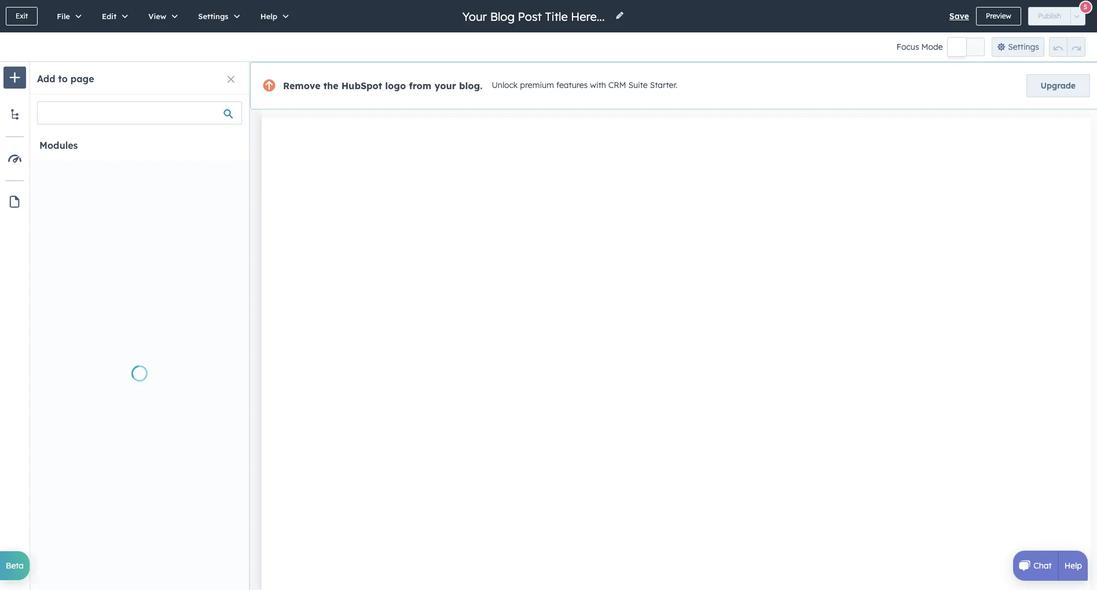 Task type: locate. For each thing, give the bounding box(es) containing it.
1 vertical spatial settings
[[1009, 42, 1040, 52]]

exit
[[16, 12, 28, 20]]

1 horizontal spatial settings
[[1009, 42, 1040, 52]]

help button
[[248, 0, 297, 32]]

view button
[[136, 0, 186, 32]]

upgrade link
[[1027, 74, 1091, 97]]

1 vertical spatial help
[[1065, 561, 1083, 571]]

0 horizontal spatial settings
[[198, 12, 229, 21]]

None field
[[461, 8, 608, 24]]

settings
[[198, 12, 229, 21], [1009, 42, 1040, 52]]

5
[[1084, 3, 1088, 11]]

remove the hubspot logo from your blog.
[[283, 80, 483, 92]]

0 vertical spatial help
[[260, 12, 278, 21]]

suite
[[629, 80, 648, 90]]

help inside button
[[260, 12, 278, 21]]

1 horizontal spatial help
[[1065, 561, 1083, 571]]

0 horizontal spatial help
[[260, 12, 278, 21]]

publish
[[1038, 12, 1062, 20]]

blog.
[[459, 80, 483, 92]]

page
[[71, 73, 94, 85]]

group
[[1050, 37, 1086, 57]]

your
[[435, 80, 456, 92]]

features
[[557, 80, 588, 90]]

starter.
[[650, 80, 678, 90]]

mode
[[922, 42, 943, 52]]

settings down the preview button
[[1009, 42, 1040, 52]]

0 vertical spatial settings button
[[186, 0, 248, 32]]

preview button
[[977, 7, 1022, 25]]

settings button
[[186, 0, 248, 32], [992, 37, 1045, 57]]

0 horizontal spatial settings button
[[186, 0, 248, 32]]

unlock
[[492, 80, 518, 90]]

chat
[[1034, 561, 1052, 571]]

publish button
[[1029, 7, 1072, 25]]

settings right view button
[[198, 12, 229, 21]]

1 horizontal spatial settings button
[[992, 37, 1045, 57]]

help
[[260, 12, 278, 21], [1065, 561, 1083, 571]]



Task type: describe. For each thing, give the bounding box(es) containing it.
file
[[57, 12, 70, 21]]

modules
[[39, 140, 78, 151]]

the
[[324, 80, 339, 92]]

with
[[590, 80, 606, 90]]

unlock premium features with crm suite starter.
[[492, 80, 678, 90]]

1 vertical spatial settings button
[[992, 37, 1045, 57]]

preview
[[986, 12, 1012, 20]]

edit
[[102, 12, 117, 21]]

save
[[950, 11, 970, 21]]

focus mode
[[897, 42, 943, 52]]

upgrade
[[1041, 81, 1076, 91]]

save button
[[950, 9, 970, 23]]

hubspot
[[342, 80, 382, 92]]

logo
[[385, 80, 406, 92]]

to
[[58, 73, 68, 85]]

add
[[37, 73, 55, 85]]

close image
[[228, 76, 235, 83]]

Search search field
[[37, 101, 242, 125]]

view
[[148, 12, 166, 21]]

add to page
[[37, 73, 94, 85]]

edit button
[[90, 0, 136, 32]]

remove
[[283, 80, 321, 92]]

focus
[[897, 42, 920, 52]]

premium
[[520, 80, 554, 90]]

focus mode element
[[948, 38, 985, 56]]

beta
[[6, 561, 24, 571]]

publish group
[[1029, 7, 1086, 25]]

exit link
[[6, 7, 38, 25]]

crm
[[609, 80, 626, 90]]

0 vertical spatial settings
[[198, 12, 229, 21]]

from
[[409, 80, 432, 92]]

beta button
[[0, 551, 30, 580]]

file button
[[45, 0, 90, 32]]



Task type: vqa. For each thing, say whether or not it's contained in the screenshot.
progress bar
no



